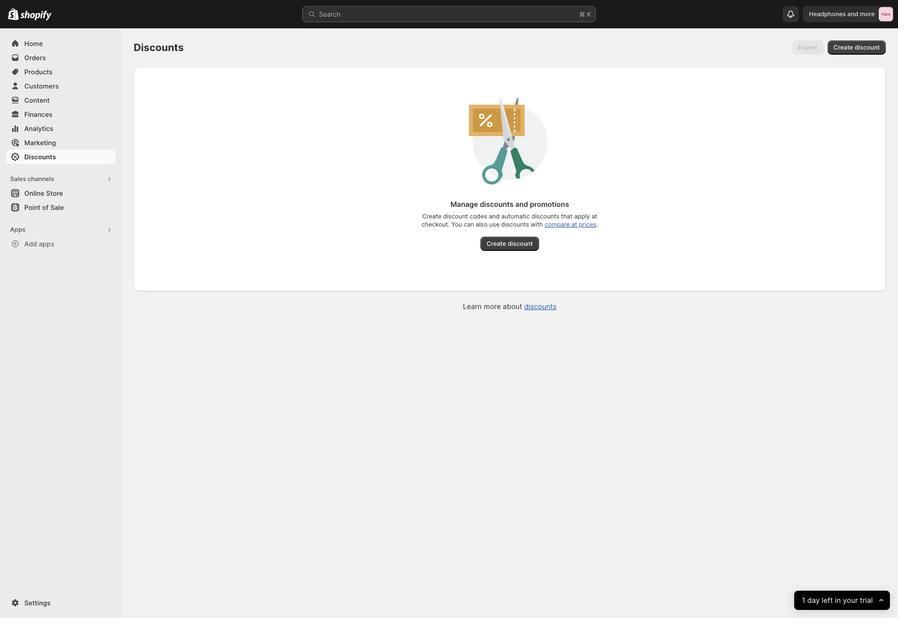 Task type: locate. For each thing, give the bounding box(es) containing it.
1 vertical spatial at
[[572, 221, 577, 228]]

online store button
[[0, 186, 122, 201]]

create discount for the bottommost create discount button
[[487, 240, 533, 248]]

create inside create discount codes and automatic discounts that apply at checkout. you can also use discounts with
[[422, 213, 442, 220]]

and up automatic
[[516, 200, 528, 209]]

create up checkout.
[[422, 213, 442, 220]]

at up .
[[592, 213, 598, 220]]

more left headphones and more icon
[[860, 10, 875, 18]]

0 vertical spatial and
[[848, 10, 859, 18]]

finances
[[24, 110, 53, 119]]

0 horizontal spatial more
[[484, 302, 501, 311]]

checkout.
[[422, 221, 450, 228]]

export button
[[792, 41, 824, 55]]

1 horizontal spatial discount
[[508, 240, 533, 248]]

marketing link
[[6, 136, 115, 150]]

discounts
[[134, 42, 184, 54], [24, 153, 56, 161]]

home link
[[6, 36, 115, 51]]

1 horizontal spatial discounts
[[134, 42, 184, 54]]

apply
[[574, 213, 590, 220]]

point
[[24, 204, 40, 212]]

sales
[[10, 175, 26, 183]]

create
[[834, 44, 853, 51], [422, 213, 442, 220], [487, 240, 506, 248]]

headphones and more image
[[879, 7, 893, 21]]

0 horizontal spatial create discount button
[[481, 237, 539, 251]]

2 horizontal spatial discount
[[855, 44, 880, 51]]

codes
[[470, 213, 487, 220]]

0 horizontal spatial discount
[[443, 213, 468, 220]]

create down use
[[487, 240, 506, 248]]

discount down with
[[508, 240, 533, 248]]

headphones
[[809, 10, 846, 18]]

products link
[[6, 65, 115, 79]]

compare at prices link
[[545, 221, 597, 228]]

learn more about discounts
[[463, 302, 557, 311]]

create discount down create discount codes and automatic discounts that apply at checkout. you can also use discounts with
[[487, 240, 533, 248]]

more right the learn
[[484, 302, 501, 311]]

2 horizontal spatial create
[[834, 44, 853, 51]]

promotions
[[530, 200, 569, 209]]

compare
[[545, 221, 570, 228]]

0 horizontal spatial create
[[422, 213, 442, 220]]

1 vertical spatial discount
[[443, 213, 468, 220]]

1 horizontal spatial at
[[592, 213, 598, 220]]

trial
[[860, 596, 873, 605]]

create discount button
[[828, 41, 886, 55], [481, 237, 539, 251]]

discount
[[855, 44, 880, 51], [443, 213, 468, 220], [508, 240, 533, 248]]

create down headphones and more at the top of page
[[834, 44, 853, 51]]

orders link
[[6, 51, 115, 65]]

your
[[843, 596, 858, 605]]

sale
[[50, 204, 64, 212]]

1 horizontal spatial create
[[487, 240, 506, 248]]

and
[[848, 10, 859, 18], [516, 200, 528, 209], [489, 213, 500, 220]]

products
[[24, 68, 53, 76]]

discounts link
[[524, 302, 557, 311]]

1 vertical spatial discounts
[[24, 153, 56, 161]]

discounts
[[480, 200, 514, 209], [532, 213, 560, 220], [501, 221, 529, 228], [524, 302, 557, 311]]

2 vertical spatial and
[[489, 213, 500, 220]]

apps
[[10, 226, 25, 233]]

0 vertical spatial discount
[[855, 44, 880, 51]]

2 vertical spatial create
[[487, 240, 506, 248]]

at down "that"
[[572, 221, 577, 228]]

compare at prices .
[[545, 221, 598, 228]]

at
[[592, 213, 598, 220], [572, 221, 577, 228]]

manage
[[451, 200, 478, 209]]

create discount button down create discount codes and automatic discounts that apply at checkout. you can also use discounts with
[[481, 237, 539, 251]]

0 vertical spatial create discount
[[834, 44, 880, 51]]

more
[[860, 10, 875, 18], [484, 302, 501, 311]]

1 vertical spatial create discount
[[487, 240, 533, 248]]

customers
[[24, 82, 59, 90]]

online store link
[[6, 186, 115, 201]]

.
[[597, 221, 598, 228]]

0 horizontal spatial create discount
[[487, 240, 533, 248]]

settings
[[24, 600, 50, 608]]

2 vertical spatial discount
[[508, 240, 533, 248]]

store
[[46, 189, 63, 198]]

settings link
[[6, 597, 115, 611]]

⌘
[[579, 10, 585, 18]]

1 vertical spatial create
[[422, 213, 442, 220]]

create discount
[[834, 44, 880, 51], [487, 240, 533, 248]]

0 horizontal spatial discounts
[[24, 153, 56, 161]]

online
[[24, 189, 44, 198]]

channels
[[28, 175, 54, 183]]

1 horizontal spatial create discount
[[834, 44, 880, 51]]

sales channels
[[10, 175, 54, 183]]

left
[[822, 596, 833, 605]]

content link
[[6, 93, 115, 107]]

discounts down automatic
[[501, 221, 529, 228]]

discounts link
[[6, 150, 115, 164]]

and up use
[[489, 213, 500, 220]]

discount inside create discount codes and automatic discounts that apply at checkout. you can also use discounts with
[[443, 213, 468, 220]]

1 horizontal spatial more
[[860, 10, 875, 18]]

discount down headphones and more icon
[[855, 44, 880, 51]]

discounts up with
[[532, 213, 560, 220]]

0 vertical spatial create discount button
[[828, 41, 886, 55]]

create discount button down headphones and more at the top of page
[[828, 41, 886, 55]]

of
[[42, 204, 49, 212]]

1 day left in your trial button
[[794, 592, 890, 611]]

can
[[464, 221, 474, 228]]

0 horizontal spatial and
[[489, 213, 500, 220]]

discount for top create discount button
[[855, 44, 880, 51]]

0 vertical spatial at
[[592, 213, 598, 220]]

0 vertical spatial create
[[834, 44, 853, 51]]

and right headphones
[[848, 10, 859, 18]]

1 horizontal spatial and
[[516, 200, 528, 209]]

1 horizontal spatial create discount button
[[828, 41, 886, 55]]

discount up you
[[443, 213, 468, 220]]

home
[[24, 40, 43, 48]]

automatic
[[502, 213, 530, 220]]

point of sale link
[[6, 201, 115, 215]]

create discount down headphones and more at the top of page
[[834, 44, 880, 51]]



Task type: vqa. For each thing, say whether or not it's contained in the screenshot.
The K
yes



Task type: describe. For each thing, give the bounding box(es) containing it.
1 day left in your trial
[[802, 596, 873, 605]]

add apps button
[[6, 237, 115, 251]]

0 horizontal spatial at
[[572, 221, 577, 228]]

also
[[476, 221, 488, 228]]

analytics link
[[6, 122, 115, 136]]

0 vertical spatial more
[[860, 10, 875, 18]]

create for the bottommost create discount button
[[487, 240, 506, 248]]

1 vertical spatial and
[[516, 200, 528, 209]]

create discount for top create discount button
[[834, 44, 880, 51]]

search
[[319, 10, 341, 18]]

create discount codes and automatic discounts that apply at checkout. you can also use discounts with
[[422, 213, 598, 228]]

that
[[561, 213, 573, 220]]

about
[[503, 302, 522, 311]]

at inside create discount codes and automatic discounts that apply at checkout. you can also use discounts with
[[592, 213, 598, 220]]

and inside create discount codes and automatic discounts that apply at checkout. you can also use discounts with
[[489, 213, 500, 220]]

shopify image
[[8, 8, 19, 20]]

content
[[24, 96, 50, 104]]

discount for the bottommost create discount button
[[508, 240, 533, 248]]

use
[[489, 221, 500, 228]]

⌘ k
[[579, 10, 592, 18]]

0 vertical spatial discounts
[[134, 42, 184, 54]]

add
[[24, 240, 37, 248]]

export
[[798, 44, 818, 51]]

finances link
[[6, 107, 115, 122]]

with
[[531, 221, 543, 228]]

learn
[[463, 302, 482, 311]]

apps
[[39, 240, 54, 248]]

analytics
[[24, 125, 53, 133]]

in
[[835, 596, 841, 605]]

day
[[808, 596, 820, 605]]

add apps
[[24, 240, 54, 248]]

discounts right about
[[524, 302, 557, 311]]

1 vertical spatial create discount button
[[481, 237, 539, 251]]

sales channels button
[[6, 172, 115, 186]]

apps button
[[6, 223, 115, 237]]

you
[[452, 221, 462, 228]]

point of sale
[[24, 204, 64, 212]]

1
[[802, 596, 805, 605]]

create for top create discount button
[[834, 44, 853, 51]]

orders
[[24, 54, 46, 62]]

marketing
[[24, 139, 56, 147]]

1 vertical spatial more
[[484, 302, 501, 311]]

shopify image
[[20, 10, 52, 21]]

point of sale button
[[0, 201, 122, 215]]

customers link
[[6, 79, 115, 93]]

headphones and more
[[809, 10, 875, 18]]

k
[[587, 10, 592, 18]]

2 horizontal spatial and
[[848, 10, 859, 18]]

manage discounts and promotions
[[451, 200, 569, 209]]

prices
[[579, 221, 597, 228]]

discounts up use
[[480, 200, 514, 209]]

online store
[[24, 189, 63, 198]]



